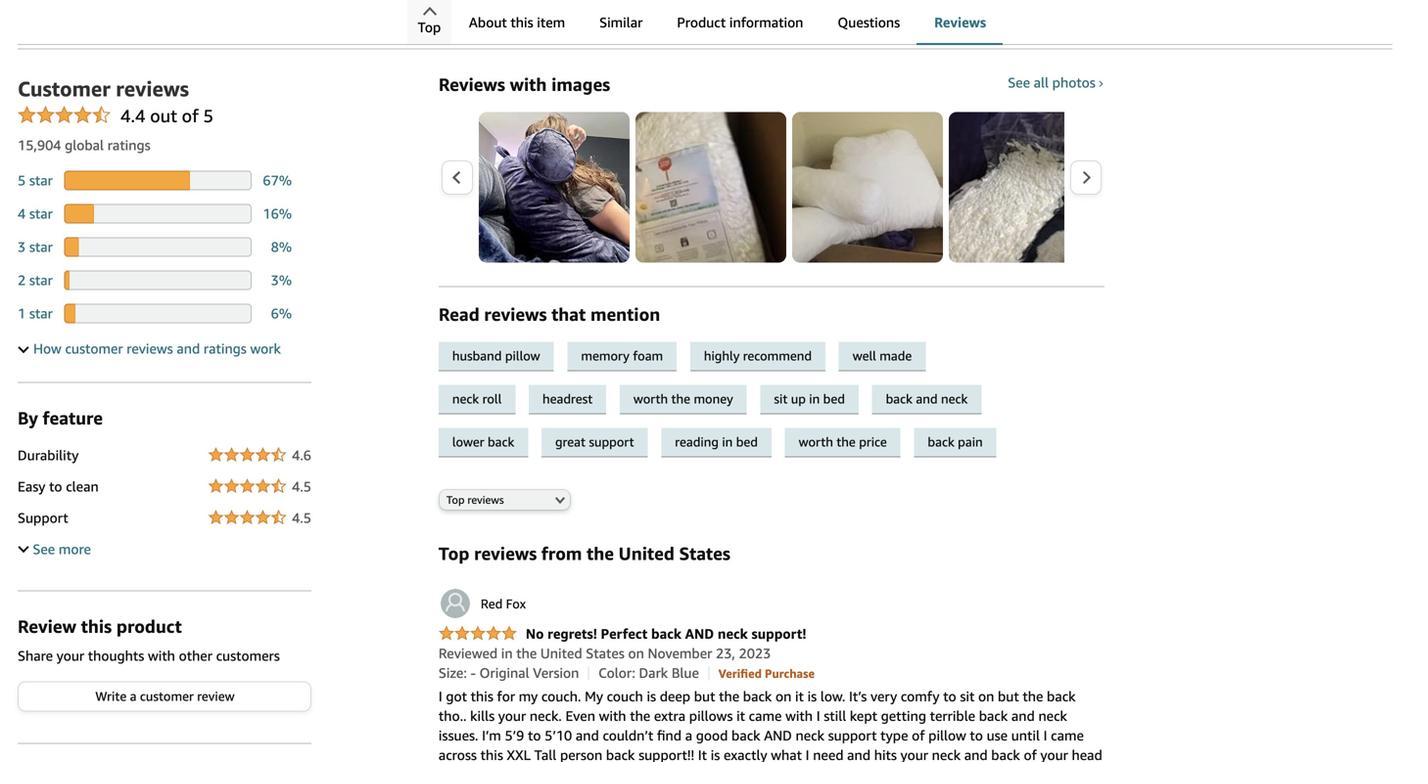 Task type: locate. For each thing, give the bounding box(es) containing it.
1 progress bar from the top
[[64, 171, 252, 191]]

bed right reading on the bottom of the page
[[736, 435, 758, 450]]

2 horizontal spatial is
[[807, 689, 817, 705]]

neck left the roll
[[452, 392, 479, 407]]

it down "purchase"
[[795, 689, 804, 705]]

ratings left work
[[204, 341, 247, 357]]

see more button
[[18, 542, 91, 558]]

0 horizontal spatial a
[[130, 690, 137, 705]]

customer down share your thoughts with other customers
[[140, 690, 194, 705]]

2 4.5 from the top
[[292, 510, 311, 526]]

this up the thoughts
[[81, 617, 112, 638]]

star up 4 star
[[29, 172, 53, 189]]

share your thoughts with other customers
[[18, 648, 280, 665]]

sit left the up
[[774, 392, 788, 407]]

it right pillows
[[736, 709, 745, 725]]

and left work
[[177, 341, 200, 357]]

0 horizontal spatial worth
[[633, 392, 668, 407]]

1 star link
[[18, 306, 53, 322]]

the down verified
[[719, 689, 739, 705]]

1 vertical spatial pillow
[[929, 728, 966, 744]]

0 horizontal spatial on
[[628, 646, 644, 662]]

1 horizontal spatial reviews
[[934, 14, 986, 30]]

1 horizontal spatial worth
[[799, 435, 833, 450]]

reading in bed link
[[661, 429, 785, 458]]

pillow down terrible
[[929, 728, 966, 744]]

in right reading on the bottom of the page
[[722, 435, 733, 450]]

a right write
[[130, 690, 137, 705]]

reviews for reviews with images
[[439, 74, 505, 95]]

see left the all
[[1008, 75, 1030, 91]]

Search in reviews, Q&A... search field
[[18, 0, 801, 27]]

good
[[696, 728, 728, 744]]

1 horizontal spatial 5
[[203, 105, 214, 126]]

pillow right husband
[[505, 349, 540, 364]]

reviews inside top reviews element
[[439, 74, 505, 95]]

0 horizontal spatial of
[[182, 105, 199, 126]]

write a customer review
[[95, 690, 235, 705]]

5 right out
[[203, 105, 214, 126]]

feature
[[43, 408, 103, 429]]

1 horizontal spatial | image
[[708, 667, 709, 681]]

3%
[[271, 272, 292, 289]]

color: dark blue
[[598, 665, 699, 682]]

review this product
[[18, 617, 182, 638]]

0 vertical spatial 4.5
[[292, 479, 311, 495]]

in for reading in bed
[[722, 435, 733, 450]]

1 vertical spatial sit
[[960, 689, 975, 705]]

hits
[[874, 748, 897, 763]]

exactly
[[724, 748, 767, 763]]

1 horizontal spatial bed
[[823, 392, 845, 407]]

0 vertical spatial and
[[685, 626, 714, 642]]

0 vertical spatial it
[[795, 689, 804, 705]]

0 vertical spatial in
[[809, 392, 820, 407]]

1 4.5 from the top
[[292, 479, 311, 495]]

1 horizontal spatial support
[[828, 728, 877, 744]]

states up "no regrets!  perfect back and neck support!"
[[679, 544, 730, 565]]

star right '4'
[[29, 206, 53, 222]]

1 vertical spatial customer
[[140, 690, 194, 705]]

star right the 2
[[29, 272, 53, 289]]

5 star from the top
[[29, 306, 53, 322]]

2 vertical spatial in
[[501, 646, 513, 662]]

3 progress bar from the top
[[64, 238, 252, 257]]

ratings inside 'dropdown button'
[[204, 341, 247, 357]]

came right until
[[1051, 728, 1084, 744]]

from
[[541, 544, 582, 565]]

worth down foam
[[633, 392, 668, 407]]

perfect
[[601, 626, 648, 642]]

support!!
[[639, 748, 694, 763]]

1 vertical spatial worth
[[799, 435, 833, 450]]

3 star from the top
[[29, 239, 53, 255]]

1 horizontal spatial a
[[685, 728, 692, 744]]

0 horizontal spatial customer
[[65, 341, 123, 357]]

top reviews element
[[18, 49, 1410, 763]]

0 horizontal spatial bed
[[736, 435, 758, 450]]

this up kills
[[471, 689, 493, 705]]

bed right the up
[[823, 392, 845, 407]]

0 vertical spatial sit
[[774, 392, 788, 407]]

1 vertical spatial it
[[736, 709, 745, 725]]

it
[[698, 748, 707, 763]]

review
[[18, 617, 76, 638]]

dropdown image
[[555, 497, 565, 504]]

5 progress bar from the top
[[64, 304, 252, 324]]

the left price
[[837, 435, 856, 450]]

red fox
[[481, 597, 526, 612]]

top for top reviews
[[446, 494, 465, 507]]

customer
[[18, 77, 110, 101]]

0 vertical spatial support
[[589, 435, 634, 450]]

4 star from the top
[[29, 272, 53, 289]]

the up couldn't
[[630, 709, 650, 725]]

regrets!
[[548, 626, 597, 642]]

support down kept
[[828, 728, 877, 744]]

states up color:
[[586, 646, 625, 662]]

0 horizontal spatial see
[[33, 542, 55, 558]]

0 horizontal spatial it
[[736, 709, 745, 725]]

lower
[[452, 435, 484, 450]]

product
[[677, 14, 726, 30]]

4 progress bar from the top
[[64, 271, 252, 290]]

0 horizontal spatial and
[[685, 626, 714, 642]]

of right out
[[182, 105, 199, 126]]

i left 'still'
[[816, 709, 820, 725]]

and up what
[[764, 728, 792, 744]]

0 vertical spatial reviews
[[934, 14, 986, 30]]

1 horizontal spatial in
[[722, 435, 733, 450]]

reviewed
[[439, 646, 498, 662]]

worth
[[633, 392, 668, 407], [799, 435, 833, 450]]

sit inside sit up in bed link
[[774, 392, 788, 407]]

on up 'use'
[[978, 689, 994, 705]]

1 vertical spatial support
[[828, 728, 877, 744]]

2 horizontal spatial in
[[809, 392, 820, 407]]

worth the money link
[[620, 385, 760, 415]]

is right "it"
[[711, 748, 720, 763]]

neck
[[452, 392, 479, 407], [941, 392, 968, 407], [718, 626, 748, 642], [1038, 709, 1067, 725], [796, 728, 825, 744], [932, 748, 961, 763]]

0 horizontal spatial support
[[589, 435, 634, 450]]

3 star link
[[18, 239, 53, 255]]

of down until
[[1024, 748, 1037, 763]]

0 vertical spatial came
[[749, 709, 782, 725]]

reviews inside the how customer reviews and ratings work 'dropdown button'
[[127, 341, 173, 357]]

1 vertical spatial a
[[685, 728, 692, 744]]

3
[[18, 239, 26, 255]]

dark
[[639, 665, 668, 682]]

support
[[589, 435, 634, 450], [828, 728, 877, 744]]

1 but from the left
[[694, 689, 715, 705]]

1 horizontal spatial see
[[1008, 75, 1030, 91]]

well
[[853, 349, 876, 364]]

terrible
[[930, 709, 975, 725]]

0 vertical spatial united
[[619, 544, 675, 565]]

star right 1
[[29, 306, 53, 322]]

foam
[[633, 349, 663, 364]]

5
[[203, 105, 214, 126], [18, 172, 26, 189]]

no regrets!  perfect back and neck support! link
[[439, 626, 806, 644]]

1 vertical spatial came
[[1051, 728, 1084, 744]]

united up version
[[540, 646, 582, 662]]

the down no
[[516, 646, 537, 662]]

neck up back pain at the right bottom
[[941, 392, 968, 407]]

67%
[[263, 172, 292, 189]]

reviews
[[934, 14, 986, 30], [439, 74, 505, 95]]

but up 'use'
[[998, 689, 1019, 705]]

1 horizontal spatial but
[[998, 689, 1019, 705]]

1 vertical spatial top
[[446, 494, 465, 507]]

and up november
[[685, 626, 714, 642]]

sit inside i got this for my couch. my couch is deep but the back on it is low. it's very comfy to sit on but the back tho.. kills your neck. even with the extra pillows it came with i still kept  getting terrible back and neck issues. i'm 5'9 to 5'10 and couldn't find a good back and neck support type of pillow to use until i came across this xxl tall person back support!! it is exactly what i need and hits your neck and back of your h
[[960, 689, 975, 705]]

reviews right questions
[[934, 14, 986, 30]]

reviewed in the united states on november 23, 2023
[[439, 646, 771, 662]]

0 horizontal spatial pillow
[[505, 349, 540, 364]]

1 | image from the left
[[588, 667, 589, 681]]

and up until
[[1011, 709, 1035, 725]]

how
[[33, 341, 62, 357]]

a right "find" on the bottom left
[[685, 728, 692, 744]]

1 horizontal spatial it
[[795, 689, 804, 705]]

progress bar for 5 star
[[64, 171, 252, 191]]

the
[[671, 392, 690, 407], [837, 435, 856, 450], [587, 544, 614, 565], [516, 646, 537, 662], [719, 689, 739, 705], [1023, 689, 1043, 705], [630, 709, 650, 725]]

it
[[795, 689, 804, 705], [736, 709, 745, 725]]

0 vertical spatial worth
[[633, 392, 668, 407]]

1 star from the top
[[29, 172, 53, 189]]

1 horizontal spatial and
[[764, 728, 792, 744]]

states
[[679, 544, 730, 565], [586, 646, 625, 662]]

in up size: - original version
[[501, 646, 513, 662]]

and inside no regrets!  perfect back and neck support! link
[[685, 626, 714, 642]]

husband
[[452, 349, 502, 364]]

top down lower
[[446, 494, 465, 507]]

pain
[[958, 435, 983, 450]]

worth for worth the price
[[799, 435, 833, 450]]

sit up terrible
[[960, 689, 975, 705]]

i right until
[[1044, 728, 1047, 744]]

united up "no regrets!  perfect back and neck support!"
[[619, 544, 675, 565]]

0 horizontal spatial sit
[[774, 392, 788, 407]]

4
[[18, 206, 26, 222]]

1 vertical spatial states
[[586, 646, 625, 662]]

1 vertical spatial see
[[33, 542, 55, 558]]

1 vertical spatial of
[[912, 728, 925, 744]]

roll
[[482, 392, 502, 407]]

i left need
[[806, 748, 809, 763]]

of right type at the right bottom of page
[[912, 728, 925, 744]]

in
[[809, 392, 820, 407], [722, 435, 733, 450], [501, 646, 513, 662]]

out
[[150, 105, 177, 126]]

to right 5'9
[[528, 728, 541, 744]]

neck up 23,
[[718, 626, 748, 642]]

0 horizontal spatial ratings
[[107, 137, 150, 153]]

neck roll
[[452, 392, 502, 407]]

worth down sit up in bed link
[[799, 435, 833, 450]]

highly recommend
[[704, 349, 812, 364]]

2 star from the top
[[29, 206, 53, 222]]

support inside i got this for my couch. my couch is deep but the back on it is low. it's very comfy to sit on but the back tho.. kills your neck. even with the extra pillows it came with i still kept  getting terrible back and neck issues. i'm 5'9 to 5'10 and couldn't find a good back and neck support type of pillow to use until i came across this xxl tall person back support!! it is exactly what i need and hits your neck and back of your h
[[828, 728, 877, 744]]

1 vertical spatial and
[[764, 728, 792, 744]]

lower back
[[452, 435, 514, 450]]

2 but from the left
[[998, 689, 1019, 705]]

| image up my
[[588, 667, 589, 681]]

is left low. on the bottom right of the page
[[807, 689, 817, 705]]

2 progress bar from the top
[[64, 204, 252, 224]]

money
[[694, 392, 733, 407]]

list
[[479, 112, 1410, 263]]

progress bar for 2 star
[[64, 271, 252, 290]]

0 horizontal spatial in
[[501, 646, 513, 662]]

to
[[49, 479, 62, 495], [943, 689, 956, 705], [528, 728, 541, 744], [970, 728, 983, 744]]

great
[[555, 435, 586, 450]]

star right the 3
[[29, 239, 53, 255]]

bed inside sit up in bed link
[[823, 392, 845, 407]]

on down perfect
[[628, 646, 644, 662]]

product
[[116, 617, 182, 638]]

top left about on the top of page
[[418, 19, 441, 35]]

fox
[[506, 597, 526, 612]]

easy
[[18, 479, 45, 495]]

1 horizontal spatial came
[[1051, 728, 1084, 744]]

couch
[[607, 689, 643, 705]]

pillow
[[505, 349, 540, 364], [929, 728, 966, 744]]

on down "purchase"
[[776, 689, 792, 705]]

1 horizontal spatial pillow
[[929, 728, 966, 744]]

to up terrible
[[943, 689, 956, 705]]

customers
[[216, 648, 280, 665]]

0 horizontal spatial | image
[[588, 667, 589, 681]]

of
[[182, 105, 199, 126], [912, 728, 925, 744], [1024, 748, 1037, 763]]

0 vertical spatial top
[[418, 19, 441, 35]]

3 star
[[18, 239, 53, 255]]

0 vertical spatial see
[[1008, 75, 1030, 91]]

0 horizontal spatial 5
[[18, 172, 26, 189]]

1 vertical spatial ratings
[[204, 341, 247, 357]]

5 up '4'
[[18, 172, 26, 189]]

star for 5 star
[[29, 172, 53, 189]]

see right extender expand icon
[[33, 542, 55, 558]]

| image right blue
[[708, 667, 709, 681]]

1 horizontal spatial states
[[679, 544, 730, 565]]

0 vertical spatial of
[[182, 105, 199, 126]]

information
[[729, 14, 803, 30]]

ratings down the '4.4'
[[107, 137, 150, 153]]

up
[[791, 392, 806, 407]]

progress bar for 1 star
[[64, 304, 252, 324]]

1 horizontal spatial ratings
[[204, 341, 247, 357]]

with down product
[[148, 648, 175, 665]]

back and neck
[[886, 392, 968, 407]]

is down dark
[[647, 689, 656, 705]]

| image
[[588, 667, 589, 681], [708, 667, 709, 681]]

review
[[197, 690, 235, 705]]

1 vertical spatial bed
[[736, 435, 758, 450]]

sit up in bed
[[774, 392, 845, 407]]

1 vertical spatial 5
[[18, 172, 26, 189]]

easy to clean
[[18, 479, 99, 495]]

bed inside reading in bed link
[[736, 435, 758, 450]]

1 horizontal spatial on
[[776, 689, 792, 705]]

in right the up
[[809, 392, 820, 407]]

2 vertical spatial of
[[1024, 748, 1037, 763]]

1 vertical spatial reviews
[[439, 74, 505, 95]]

0 vertical spatial customer
[[65, 341, 123, 357]]

1 vertical spatial in
[[722, 435, 733, 450]]

extender expand image
[[18, 542, 29, 554]]

0 horizontal spatial but
[[694, 689, 715, 705]]

customer right how
[[65, 341, 123, 357]]

star for 3 star
[[29, 239, 53, 255]]

0 vertical spatial bed
[[823, 392, 845, 407]]

top up red fox link
[[439, 544, 470, 565]]

progress bar for 3 star
[[64, 238, 252, 257]]

2 vertical spatial top
[[439, 544, 470, 565]]

the left money
[[671, 392, 690, 407]]

1 horizontal spatial sit
[[960, 689, 975, 705]]

1 vertical spatial 4.5
[[292, 510, 311, 526]]

0 horizontal spatial reviews
[[439, 74, 505, 95]]

previous image
[[451, 171, 462, 185]]

list inside top reviews element
[[479, 112, 1410, 263]]

16%
[[263, 206, 292, 222]]

your
[[57, 648, 84, 665], [498, 709, 526, 725], [901, 748, 928, 763], [1040, 748, 1068, 763]]

progress bar
[[64, 171, 252, 191], [64, 204, 252, 224], [64, 238, 252, 257], [64, 271, 252, 290], [64, 304, 252, 324]]

made
[[880, 349, 912, 364]]

global
[[65, 137, 104, 153]]

2 horizontal spatial on
[[978, 689, 994, 705]]

size:
[[439, 665, 467, 682]]

came down verified purchase
[[749, 709, 782, 725]]

0 horizontal spatial united
[[540, 646, 582, 662]]

and inside 'dropdown button'
[[177, 341, 200, 357]]

support right the great at bottom left
[[589, 435, 634, 450]]

0 vertical spatial a
[[130, 690, 137, 705]]

blue
[[672, 665, 699, 682]]

1 horizontal spatial customer
[[140, 690, 194, 705]]

thoughts
[[88, 648, 144, 665]]

reviews down about on the top of page
[[439, 74, 505, 95]]

but up pillows
[[694, 689, 715, 705]]



Task type: vqa. For each thing, say whether or not it's contained in the screenshot.
Eligible for Prime. image
no



Task type: describe. For each thing, give the bounding box(es) containing it.
0 vertical spatial ratings
[[107, 137, 150, 153]]

5 star link
[[18, 172, 53, 189]]

2 | image from the left
[[708, 667, 709, 681]]

4.4
[[120, 105, 145, 126]]

1 vertical spatial united
[[540, 646, 582, 662]]

2 star link
[[18, 272, 53, 289]]

4.6
[[292, 448, 311, 464]]

2023
[[739, 646, 771, 662]]

next image
[[1081, 171, 1092, 185]]

what
[[771, 748, 802, 763]]

with left 'still'
[[785, 709, 813, 725]]

across
[[439, 748, 477, 763]]

a inside i got this for my couch. my couch is deep but the back on it is low. it's very comfy to sit on but the back tho.. kills your neck. even with the extra pillows it came with i still kept  getting terrible back and neck issues. i'm 5'9 to 5'10 and couldn't find a good back and neck support type of pillow to use until i came across this xxl tall person back support!! it is exactly what i need and hits your neck and back of your h
[[685, 728, 692, 744]]

1 horizontal spatial united
[[619, 544, 675, 565]]

the up until
[[1023, 689, 1043, 705]]

type
[[880, 728, 908, 744]]

couch.
[[541, 689, 581, 705]]

1 star
[[18, 306, 53, 322]]

all
[[1034, 75, 1049, 91]]

mention
[[590, 304, 660, 325]]

recommend
[[743, 349, 812, 364]]

2 horizontal spatial of
[[1024, 748, 1037, 763]]

no
[[526, 626, 544, 642]]

neck up need
[[796, 728, 825, 744]]

back and neck link
[[872, 385, 991, 415]]

customer inside write a customer review link
[[140, 690, 194, 705]]

verified purchase link
[[718, 665, 815, 682]]

still
[[824, 709, 846, 725]]

photos
[[1052, 75, 1096, 91]]

reviews for customer reviews
[[116, 77, 189, 101]]

worth the price
[[799, 435, 887, 450]]

reading in bed
[[675, 435, 758, 450]]

progress bar for 4 star
[[64, 204, 252, 224]]

0 vertical spatial 5
[[203, 105, 214, 126]]

very
[[871, 689, 897, 705]]

clean
[[66, 479, 99, 495]]

the right from
[[587, 544, 614, 565]]

item
[[537, 14, 565, 30]]

top reviews from the united states
[[439, 544, 730, 565]]

low.
[[820, 689, 845, 705]]

highly recommend link
[[690, 342, 839, 372]]

original
[[479, 665, 529, 682]]

expand image
[[18, 343, 29, 354]]

well made
[[853, 349, 912, 364]]

this down i'm
[[480, 748, 503, 763]]

work
[[250, 341, 281, 357]]

worth the money
[[633, 392, 733, 407]]

neck down terrible
[[932, 748, 961, 763]]

top for top reviews from the united states
[[439, 544, 470, 565]]

questions
[[838, 14, 900, 30]]

deep
[[660, 689, 690, 705]]

durability
[[18, 448, 79, 464]]

this left item
[[511, 14, 533, 30]]

xxl
[[507, 748, 531, 763]]

see for see more
[[33, 542, 55, 558]]

product information
[[677, 14, 803, 30]]

0 vertical spatial states
[[679, 544, 730, 565]]

great support link
[[542, 429, 661, 458]]

read reviews that mention
[[439, 304, 660, 325]]

1
[[18, 306, 26, 322]]

reviews for reviews
[[934, 14, 986, 30]]

headrest link
[[529, 385, 620, 415]]

to right easy
[[49, 479, 62, 495]]

share
[[18, 648, 53, 665]]

1 horizontal spatial of
[[912, 728, 925, 744]]

customer inside the how customer reviews and ratings work 'dropdown button'
[[65, 341, 123, 357]]

to left 'use'
[[970, 728, 983, 744]]

star for 2 star
[[29, 272, 53, 289]]

with left images
[[510, 74, 547, 95]]

customer reviews
[[18, 77, 189, 101]]

8% link
[[271, 239, 292, 255]]

extra
[[654, 709, 686, 725]]

neck up until
[[1038, 709, 1067, 725]]

tall
[[534, 748, 556, 763]]

how customer reviews and ratings work
[[33, 341, 281, 357]]

about this item
[[469, 14, 565, 30]]

it's
[[849, 689, 867, 705]]

and left hits on the bottom of page
[[847, 748, 871, 763]]

6% link
[[271, 306, 292, 322]]

with down couch
[[599, 709, 626, 725]]

about
[[469, 14, 507, 30]]

comfy
[[901, 689, 940, 705]]

neck.
[[530, 709, 562, 725]]

0 vertical spatial pillow
[[505, 349, 540, 364]]

size: - original version
[[439, 665, 579, 682]]

i left got
[[439, 689, 442, 705]]

0 horizontal spatial states
[[586, 646, 625, 662]]

and up back pain at the right bottom
[[916, 392, 938, 407]]

reviews for top reviews from the united states
[[474, 544, 537, 565]]

reviews with images
[[439, 74, 610, 95]]

read
[[439, 304, 480, 325]]

top for top
[[418, 19, 441, 35]]

see all photos link
[[1008, 75, 1104, 91]]

kept
[[850, 709, 877, 725]]

color:
[[598, 665, 635, 682]]

that
[[552, 304, 586, 325]]

5'10
[[545, 728, 572, 744]]

star for 1 star
[[29, 306, 53, 322]]

worth for worth the money
[[633, 392, 668, 407]]

memory foam link
[[567, 342, 690, 372]]

well made link
[[839, 342, 935, 372]]

in for reviewed in the united states on november 23, 2023
[[501, 646, 513, 662]]

0 horizontal spatial came
[[749, 709, 782, 725]]

back pain link
[[914, 429, 1006, 458]]

2 star
[[18, 272, 53, 289]]

pillow inside i got this for my couch. my couch is deep but the back on it is low. it's very comfy to sit on but the back tho.. kills your neck. even with the extra pillows it came with i still kept  getting terrible back and neck issues. i'm 5'9 to 5'10 and couldn't find a good back and neck support type of pillow to use until i came across this xxl tall person back support!! it is exactly what i need and hits your neck and back of your h
[[929, 728, 966, 744]]

other
[[179, 648, 212, 665]]

15,904
[[18, 137, 61, 153]]

reviews for read reviews that mention
[[484, 304, 547, 325]]

and down 'use'
[[964, 748, 988, 763]]

headrest
[[542, 392, 593, 407]]

1 horizontal spatial is
[[711, 748, 720, 763]]

my
[[585, 689, 603, 705]]

see for see all photos
[[1008, 75, 1030, 91]]

4.5 for easy to clean
[[292, 479, 311, 495]]

15,904 global ratings
[[18, 137, 150, 153]]

price
[[859, 435, 887, 450]]

-
[[471, 665, 476, 682]]

need
[[813, 748, 844, 763]]

search image
[[27, 5, 40, 18]]

reviews for top reviews
[[467, 494, 504, 507]]

neck roll link
[[439, 385, 529, 415]]

star for 4 star
[[29, 206, 53, 222]]

and up the person at the bottom
[[576, 728, 599, 744]]

images
[[551, 74, 610, 95]]

4.5 for support
[[292, 510, 311, 526]]

4 star link
[[18, 206, 53, 222]]

and inside i got this for my couch. my couch is deep but the back on it is low. it's very comfy to sit on but the back tho.. kills your neck. even with the extra pillows it came with i still kept  getting terrible back and neck issues. i'm 5'9 to 5'10 and couldn't find a good back and neck support type of pillow to use until i came across this xxl tall person back support!! it is exactly what i need and hits your neck and back of your h
[[764, 728, 792, 744]]

0 horizontal spatial is
[[647, 689, 656, 705]]



